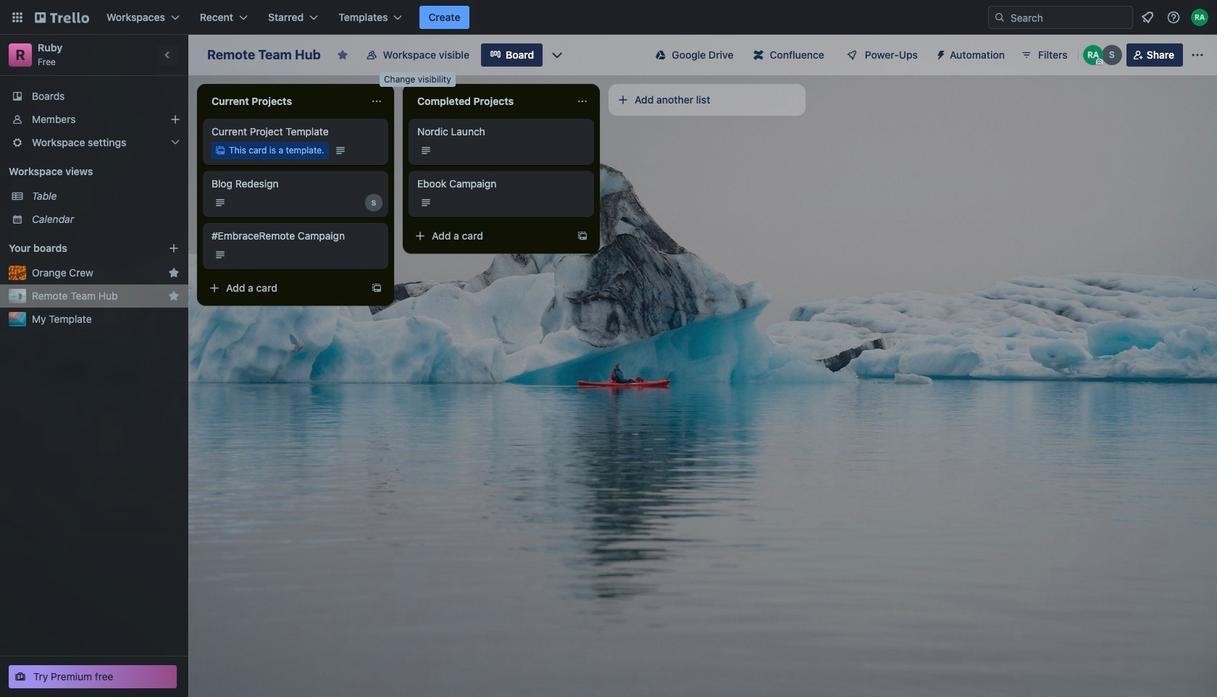 Task type: describe. For each thing, give the bounding box(es) containing it.
workspace navigation collapse icon image
[[158, 45, 178, 65]]

1 vertical spatial ruby anderson (rubyanderson7) image
[[1083, 45, 1104, 65]]

1 starred icon image from the top
[[168, 267, 180, 279]]

1 horizontal spatial ruby anderson (rubyanderson7) image
[[1191, 9, 1209, 26]]

search image
[[994, 12, 1006, 23]]

0 notifications image
[[1139, 9, 1157, 26]]

this member is an admin of this board. image
[[1096, 59, 1103, 65]]

google drive icon image
[[656, 50, 666, 60]]

your boards with 3 items element
[[9, 240, 146, 257]]

open information menu image
[[1167, 10, 1181, 25]]

Search field
[[1006, 7, 1133, 28]]



Task type: locate. For each thing, give the bounding box(es) containing it.
back to home image
[[35, 6, 89, 29]]

ruby anderson (rubyanderson7) image
[[1191, 9, 1209, 26], [1083, 45, 1104, 65]]

0 vertical spatial starred icon image
[[168, 267, 180, 279]]

create from template… image
[[577, 230, 588, 242], [371, 283, 383, 294]]

primary element
[[0, 0, 1218, 35]]

tooltip
[[380, 72, 456, 87]]

0 vertical spatial create from template… image
[[577, 230, 588, 242]]

sm image
[[930, 43, 950, 64]]

add board image
[[168, 243, 180, 254]]

1 vertical spatial create from template… image
[[371, 283, 383, 294]]

star or unstar board image
[[337, 49, 348, 61]]

sunnyupside33 (sunnyupside33) image
[[365, 194, 383, 212]]

0 horizontal spatial create from template… image
[[371, 283, 383, 294]]

None text field
[[203, 90, 365, 113], [409, 90, 571, 113], [203, 90, 365, 113], [409, 90, 571, 113]]

customize views image
[[550, 48, 565, 62]]

sunnyupside33 (sunnyupside33) image
[[1102, 45, 1122, 65]]

0 horizontal spatial ruby anderson (rubyanderson7) image
[[1083, 45, 1104, 65]]

confluence icon image
[[754, 50, 764, 60]]

Board name text field
[[200, 43, 328, 67]]

1 horizontal spatial create from template… image
[[577, 230, 588, 242]]

0 vertical spatial ruby anderson (rubyanderson7) image
[[1191, 9, 1209, 26]]

2 starred icon image from the top
[[168, 291, 180, 302]]

show menu image
[[1191, 48, 1205, 62]]

ruby anderson (rubyanderson7) image right open information menu icon
[[1191, 9, 1209, 26]]

ruby anderson (rubyanderson7) image down search field
[[1083, 45, 1104, 65]]

starred icon image
[[168, 267, 180, 279], [168, 291, 180, 302]]

1 vertical spatial starred icon image
[[168, 291, 180, 302]]



Task type: vqa. For each thing, say whether or not it's contained in the screenshot.
Your boards with 6 items element
no



